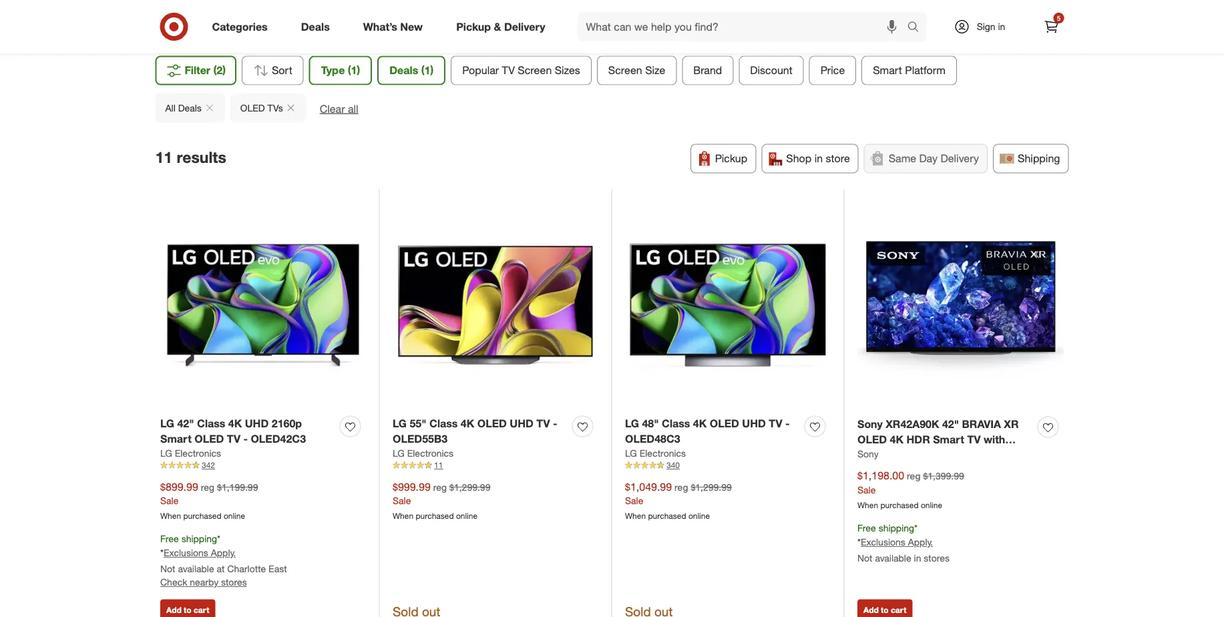 Task type: describe. For each thing, give the bounding box(es) containing it.
class for tv
[[197, 417, 225, 430]]

check nearby stores button
[[160, 576, 247, 589]]

lg 48" class 4k oled uhd tv - oled48c3
[[625, 417, 790, 445]]

popular tv screen sizes
[[462, 64, 580, 77]]

all deals button
[[155, 93, 225, 123]]

class for oled48c3
[[662, 417, 690, 430]]

48"
[[642, 417, 659, 430]]

bravia
[[962, 418, 1001, 431]]

type
[[321, 64, 345, 77]]

sony for sony
[[858, 448, 879, 459]]

lg 42" class 4k uhd 2160p smart oled tv - oled42c3 link
[[160, 416, 335, 446]]

sony link
[[858, 447, 879, 460]]

tv inside button
[[502, 64, 515, 77]]

check
[[160, 577, 187, 588]]

(2)
[[213, 64, 226, 77]]

deals for deals
[[301, 20, 330, 33]]

screen inside 'button'
[[609, 64, 643, 77]]

$999.99
[[393, 480, 431, 493]]

smart inside button
[[873, 64, 903, 77]]

what's
[[363, 20, 397, 33]]

uhd for lg 55" class 4k oled uhd tv - oled55b3
[[510, 417, 534, 430]]

shop in store button
[[762, 144, 859, 173]]

4k for oled55b3
[[461, 417, 475, 430]]

same
[[889, 152, 917, 165]]

reg for $1,049.99
[[675, 481, 688, 493]]

screen inside button
[[518, 64, 552, 77]]

delivery for pickup & delivery
[[504, 20, 546, 33]]

lg electronics link for 42"
[[160, 446, 221, 460]]

lg inside the lg 55" class 4k oled uhd tv - oled55b3
[[393, 417, 407, 430]]

sold out element for $1,049.99
[[625, 603, 673, 617]]

size
[[646, 64, 666, 77]]

sale for $999.99
[[393, 495, 411, 507]]

$1,399.99
[[924, 471, 965, 482]]

when for $899.99
[[160, 511, 181, 521]]

what's new link
[[352, 12, 440, 41]]

sign in link
[[943, 12, 1027, 41]]

platform
[[906, 64, 946, 77]]

add for $1,198.00
[[864, 605, 879, 615]]

redcard.
[[813, 3, 852, 15]]

oled inside lg 48" class 4k oled uhd tv - oled48c3
[[710, 417, 740, 430]]

uhd inside "lg 42" class 4k uhd 2160p smart oled tv - oled42c3"
[[245, 417, 269, 430]]

categories
[[212, 20, 268, 33]]

$1,198.00
[[858, 470, 905, 483]]

sign in
[[977, 21, 1006, 32]]

exclusions apply. link for $899.99
[[164, 547, 236, 559]]

oled inside button
[[240, 102, 265, 114]]

filter
[[185, 64, 211, 77]]

same day delivery button
[[864, 144, 988, 173]]

oled42c3
[[251, 432, 306, 445]]

plus,
[[813, 0, 833, 1]]

purchased for $899.99
[[183, 511, 222, 521]]

What can we help you find? suggestions appear below search field
[[578, 12, 911, 41]]

$1,049.99 reg $1,299.99 sale when purchased online
[[625, 480, 732, 521]]

free for $899.99
[[160, 533, 179, 545]]

lg inside "lg 42" class 4k uhd 2160p smart oled tv - oled42c3"
[[160, 417, 174, 430]]

all
[[165, 102, 176, 114]]

free shipping * * exclusions apply. not available in stores
[[858, 522, 950, 564]]

free shipping * * exclusions apply. not available at charlotte east check nearby stores
[[160, 533, 287, 588]]

clear all
[[320, 102, 359, 115]]

5 link
[[1037, 12, 1067, 41]]

5
[[1057, 14, 1061, 22]]

smart platform button
[[862, 56, 957, 85]]

online for $1,198.00
[[921, 500, 943, 510]]

add for $899.99
[[166, 605, 182, 615]]

tv inside the lg 55" class 4k oled uhd tv - oled55b3
[[537, 417, 550, 430]]

lg 42" class 4k uhd 2160p smart oled tv - oled42c3
[[160, 417, 306, 445]]

apply. for $899.99
[[211, 547, 236, 559]]

oled inside sony xr42a90k 42" bravia xr oled 4k hdr smart tv with google tv
[[858, 433, 887, 446]]

clear
[[320, 102, 345, 115]]

smart inside sony xr42a90k 42" bravia xr oled 4k hdr smart tv with google tv
[[933, 433, 965, 446]]

popular tv screen sizes button
[[451, 56, 592, 85]]

smart platform
[[873, 64, 946, 77]]

filter (2)
[[185, 64, 226, 77]]

lg electronics for 42"
[[160, 447, 221, 459]]

all deals
[[165, 102, 202, 114]]

brand button
[[682, 56, 734, 85]]

lg electronics for 55"
[[393, 447, 454, 459]]

hdr
[[907, 433, 931, 446]]

what's new
[[363, 20, 423, 33]]

11 for 11 results
[[155, 148, 172, 166]]

purchased for $1,049.99
[[648, 511, 687, 521]]

2160p
[[272, 417, 302, 430]]

$1,199.99
[[217, 481, 258, 493]]

with inside 'plus, free shipping on most items with redcard.'
[[955, 0, 972, 1]]

on
[[893, 0, 903, 1]]

tv inside lg 48" class 4k oled uhd tv - oled48c3
[[769, 417, 783, 430]]

charlotte
[[227, 563, 266, 575]]

pickup & delivery
[[456, 20, 546, 33]]

sort button
[[242, 56, 304, 85]]

cart for $899.99
[[194, 605, 209, 615]]

reg for $1,198.00
[[907, 471, 921, 482]]

available for $1,198.00
[[876, 552, 912, 564]]

available for $899.99
[[178, 563, 214, 575]]

lg inside lg 48" class 4k oled uhd tv - oled48c3
[[625, 417, 639, 430]]

lg 55" class 4k oled uhd tv - oled55b3 link
[[393, 416, 567, 446]]

$1,049.99
[[625, 480, 672, 493]]

sony for sony xr42a90k 42" bravia xr oled 4k hdr smart tv with google tv
[[858, 418, 883, 431]]

add to cart button for $1,198.00
[[858, 600, 913, 617]]

stores inside free shipping * * exclusions apply. not available in stores
[[924, 552, 950, 564]]

all
[[348, 102, 359, 115]]

4k for tv
[[228, 417, 242, 430]]

when for $1,049.99
[[625, 511, 646, 521]]

lg 48" class 4k oled uhd tv - oled48c3 link
[[625, 416, 800, 446]]

sign
[[977, 21, 996, 32]]

apply. for $1,198.00
[[908, 536, 934, 548]]

oled inside the lg 55" class 4k oled uhd tv - oled55b3
[[478, 417, 507, 430]]

search button
[[902, 12, 934, 44]]

42" inside sony xr42a90k 42" bravia xr oled 4k hdr smart tv with google tv
[[943, 418, 960, 431]]

same day delivery
[[889, 152, 980, 165]]

sold out element for $999.99
[[393, 603, 441, 617]]

electronics for oled55b3
[[407, 447, 454, 459]]

store
[[826, 152, 850, 165]]

oled tvs button
[[230, 93, 306, 123]]

deals (1)
[[390, 64, 434, 77]]

class for oled55b3
[[430, 417, 458, 430]]

shipping inside 'plus, free shipping on most items with redcard.'
[[854, 0, 890, 1]]

smart inside "lg 42" class 4k uhd 2160p smart oled tv - oled42c3"
[[160, 432, 192, 445]]

add to cart for $899.99
[[166, 605, 209, 615]]

$899.99
[[160, 480, 198, 493]]

sony xr42a90k 42" bravia xr oled 4k hdr smart tv with google tv
[[858, 418, 1019, 461]]

shipping button
[[994, 144, 1069, 173]]

not for $899.99
[[160, 563, 175, 575]]

oled55b3
[[393, 432, 448, 445]]

in for shop
[[815, 152, 823, 165]]



Task type: vqa. For each thing, say whether or not it's contained in the screenshot.
$35 corresponding to middle Exclusions Apply. link
no



Task type: locate. For each thing, give the bounding box(es) containing it.
1 horizontal spatial add
[[864, 605, 879, 615]]

sony inside sony xr42a90k 42" bravia xr oled 4k hdr smart tv with google tv
[[858, 418, 883, 431]]

$1,299.99 for $1,049.99
[[691, 481, 732, 493]]

2 horizontal spatial class
[[662, 417, 690, 430]]

sale inside '$1,049.99 reg $1,299.99 sale when purchased online'
[[625, 495, 644, 507]]

2 horizontal spatial smart
[[933, 433, 965, 446]]

reg for $999.99
[[433, 481, 447, 493]]

2 add to cart from the left
[[864, 605, 907, 615]]

tv right popular
[[502, 64, 515, 77]]

lg 48" class 4k oled uhd tv - oled48c3 image
[[625, 202, 831, 408], [625, 202, 831, 408]]

2 lg electronics from the left
[[393, 447, 454, 459]]

to
[[184, 605, 191, 615], [881, 605, 889, 615]]

reg right $999.99
[[433, 481, 447, 493]]

online inside $1,198.00 reg $1,399.99 sale when purchased online
[[921, 500, 943, 510]]

class up "342"
[[197, 417, 225, 430]]

1 cart from the left
[[194, 605, 209, 615]]

electronics down oled55b3
[[407, 447, 454, 459]]

deals right all in the left top of the page
[[178, 102, 202, 114]]

lg 55" class 4k oled uhd tv - oled55b3 image
[[393, 202, 599, 408], [393, 202, 599, 408]]

in inside free shipping * * exclusions apply. not available in stores
[[914, 552, 922, 564]]

0 horizontal spatial cart
[[194, 605, 209, 615]]

1 horizontal spatial lg electronics
[[393, 447, 454, 459]]

exclusions for $899.99
[[164, 547, 208, 559]]

to for $1,198.00
[[881, 605, 889, 615]]

0 vertical spatial 11
[[155, 148, 172, 166]]

smart left platform
[[873, 64, 903, 77]]

4k inside the lg 55" class 4k oled uhd tv - oled55b3
[[461, 417, 475, 430]]

2 sony from the top
[[858, 448, 879, 459]]

exclusions for $1,198.00
[[861, 536, 906, 548]]

1 vertical spatial deals
[[390, 64, 418, 77]]

deals for deals (1)
[[390, 64, 418, 77]]

shipping for sony xr42a90k 42" bravia xr oled 4k hdr smart tv with google tv
[[879, 522, 915, 534]]

$1,299.99 inside $999.99 reg $1,299.99 sale when purchased online
[[450, 481, 491, 493]]

$1,299.99 for $999.99
[[450, 481, 491, 493]]

reg inside $999.99 reg $1,299.99 sale when purchased online
[[433, 481, 447, 493]]

tv up 342 link
[[227, 432, 241, 445]]

*
[[915, 522, 918, 534], [217, 533, 220, 545], [858, 536, 861, 548], [160, 547, 164, 559]]

uhd for lg 48" class 4k oled uhd tv - oled48c3
[[742, 417, 766, 430]]

1 horizontal spatial screen
[[609, 64, 643, 77]]

when inside '$1,049.99 reg $1,299.99 sale when purchased online'
[[625, 511, 646, 521]]

1 lg electronics link from the left
[[160, 446, 221, 460]]

online for $899.99
[[224, 511, 245, 521]]

sale down $1,049.99
[[625, 495, 644, 507]]

3 lg electronics from the left
[[625, 447, 686, 459]]

0 horizontal spatial in
[[815, 152, 823, 165]]

11 down oled55b3
[[434, 460, 443, 471]]

0 horizontal spatial add to cart
[[166, 605, 209, 615]]

0 horizontal spatial not
[[160, 563, 175, 575]]

add to cart button
[[160, 600, 215, 617], [858, 600, 913, 617]]

0 vertical spatial stores
[[924, 552, 950, 564]]

1 $1,299.99 from the left
[[450, 481, 491, 493]]

1 horizontal spatial cart
[[891, 605, 907, 615]]

delivery right &
[[504, 20, 546, 33]]

2 add from the left
[[864, 605, 879, 615]]

pickup & delivery link
[[445, 12, 562, 41]]

1 uhd from the left
[[245, 417, 269, 430]]

cart
[[194, 605, 209, 615], [891, 605, 907, 615]]

electronics for oled48c3
[[640, 447, 686, 459]]

oled up "342"
[[195, 432, 224, 445]]

stores inside free shipping * * exclusions apply. not available at charlotte east check nearby stores
[[221, 577, 247, 588]]

purchased inside '$1,049.99 reg $1,299.99 sale when purchased online'
[[648, 511, 687, 521]]

apply. inside free shipping * * exclusions apply. not available in stores
[[908, 536, 934, 548]]

sony up "sony" link in the bottom right of the page
[[858, 418, 883, 431]]

delivery right the 'day'
[[941, 152, 980, 165]]

online inside $899.99 reg $1,199.99 sale when purchased online
[[224, 511, 245, 521]]

sale inside $899.99 reg $1,199.99 sale when purchased online
[[160, 495, 179, 507]]

1 horizontal spatial delivery
[[941, 152, 980, 165]]

(1) right type
[[348, 64, 360, 77]]

purchased inside $899.99 reg $1,199.99 sale when purchased online
[[183, 511, 222, 521]]

free inside free shipping * * exclusions apply. not available at charlotte east check nearby stores
[[160, 533, 179, 545]]

shipping down $1,198.00 reg $1,399.99 sale when purchased online
[[879, 522, 915, 534]]

sale for $1,198.00
[[858, 484, 876, 496]]

lg electronics link up "342"
[[160, 446, 221, 460]]

55"
[[410, 417, 427, 430]]

delivery
[[504, 20, 546, 33], [941, 152, 980, 165]]

1 horizontal spatial sold out element
[[625, 603, 673, 617]]

0 horizontal spatial add to cart button
[[160, 600, 215, 617]]

lg electronics link for 48"
[[625, 446, 686, 460]]

0 vertical spatial in
[[998, 21, 1006, 32]]

pickup for pickup & delivery
[[456, 20, 491, 33]]

0 horizontal spatial (1)
[[348, 64, 360, 77]]

nearby
[[190, 577, 219, 588]]

1 horizontal spatial apply.
[[908, 536, 934, 548]]

1 horizontal spatial class
[[430, 417, 458, 430]]

price
[[821, 64, 845, 77]]

3 uhd from the left
[[742, 417, 766, 430]]

0 horizontal spatial pickup
[[456, 20, 491, 33]]

2 horizontal spatial lg electronics
[[625, 447, 686, 459]]

2 vertical spatial deals
[[178, 102, 202, 114]]

exclusions
[[861, 536, 906, 548], [164, 547, 208, 559]]

shop
[[787, 152, 812, 165]]

exclusions up check
[[164, 547, 208, 559]]

new
[[400, 20, 423, 33]]

most
[[906, 0, 927, 1]]

$1,299.99 down 340 link
[[691, 481, 732, 493]]

0 horizontal spatial deals
[[178, 102, 202, 114]]

sony up $1,198.00 at the bottom right
[[858, 448, 879, 459]]

xr42a90k
[[886, 418, 940, 431]]

electronics
[[175, 447, 221, 459], [407, 447, 454, 459], [640, 447, 686, 459]]

uhd up oled42c3
[[245, 417, 269, 430]]

oled left "tvs"
[[240, 102, 265, 114]]

delivery for same day delivery
[[941, 152, 980, 165]]

(1) for deals (1)
[[421, 64, 434, 77]]

1 horizontal spatial not
[[858, 552, 873, 564]]

0 horizontal spatial add
[[166, 605, 182, 615]]

oled tvs
[[240, 102, 283, 114]]

2 add to cart button from the left
[[858, 600, 913, 617]]

sale down $899.99
[[160, 495, 179, 507]]

0 horizontal spatial delivery
[[504, 20, 546, 33]]

tvs
[[268, 102, 283, 114]]

uhd inside lg 48" class 4k oled uhd tv - oled48c3
[[742, 417, 766, 430]]

shipping inside free shipping * * exclusions apply. not available at charlotte east check nearby stores
[[181, 533, 217, 545]]

online inside '$1,049.99 reg $1,299.99 sale when purchased online'
[[689, 511, 710, 521]]

0 horizontal spatial 11
[[155, 148, 172, 166]]

2 lg electronics link from the left
[[393, 446, 454, 460]]

lg 55" class 4k oled uhd tv - oled55b3
[[393, 417, 558, 445]]

2 $1,299.99 from the left
[[691, 481, 732, 493]]

1 vertical spatial sony
[[858, 448, 879, 459]]

uhd up 340 link
[[742, 417, 766, 430]]

1 screen from the left
[[518, 64, 552, 77]]

11 link
[[393, 460, 599, 472]]

add to cart button for $899.99
[[160, 600, 215, 617]]

342 link
[[160, 460, 366, 472]]

2 screen from the left
[[609, 64, 643, 77]]

add to cart for $1,198.00
[[864, 605, 907, 615]]

smart right hdr
[[933, 433, 965, 446]]

4k inside lg 48" class 4k oled uhd tv - oled48c3
[[693, 417, 707, 430]]

results
[[177, 148, 226, 166]]

1 horizontal spatial free
[[858, 522, 876, 534]]

search
[[902, 21, 934, 34]]

sony xr42a90k 42" bravia xr oled 4k hdr smart tv with google tv link
[[858, 417, 1033, 461]]

1 horizontal spatial $1,299.99
[[691, 481, 732, 493]]

2 horizontal spatial deals
[[390, 64, 418, 77]]

reg down "342"
[[201, 481, 215, 493]]

lg electronics link down oled48c3
[[625, 446, 686, 460]]

0 horizontal spatial stores
[[221, 577, 247, 588]]

1 horizontal spatial exclusions
[[861, 536, 906, 548]]

1 horizontal spatial -
[[553, 417, 558, 430]]

tv up 340 link
[[769, 417, 783, 430]]

class inside "lg 42" class 4k uhd 2160p smart oled tv - oled42c3"
[[197, 417, 225, 430]]

plus, free shipping on most items with redcard.
[[813, 0, 972, 15]]

oled inside "lg 42" class 4k uhd 2160p smart oled tv - oled42c3"
[[195, 432, 224, 445]]

tv down bravia
[[968, 433, 981, 446]]

1 horizontal spatial lg electronics link
[[393, 446, 454, 460]]

4k for oled48c3
[[693, 417, 707, 430]]

online down 340 link
[[689, 511, 710, 521]]

with inside sony xr42a90k 42" bravia xr oled 4k hdr smart tv with google tv
[[984, 433, 1006, 446]]

lg electronics down oled48c3
[[625, 447, 686, 459]]

screen left size
[[609, 64, 643, 77]]

free for $1,198.00
[[858, 522, 876, 534]]

not for $1,198.00
[[858, 552, 873, 564]]

1 horizontal spatial in
[[914, 552, 922, 564]]

online inside $999.99 reg $1,299.99 sale when purchased online
[[456, 511, 478, 521]]

online down $1,199.99
[[224, 511, 245, 521]]

free inside free shipping * * exclusions apply. not available in stores
[[858, 522, 876, 534]]

&
[[494, 20, 501, 33]]

oled up 340 link
[[710, 417, 740, 430]]

east
[[269, 563, 287, 575]]

4k left hdr
[[890, 433, 904, 446]]

4k
[[228, 417, 242, 430], [461, 417, 475, 430], [693, 417, 707, 430], [890, 433, 904, 446]]

$999.99 reg $1,299.99 sale when purchased online
[[393, 480, 491, 521]]

1 class from the left
[[197, 417, 225, 430]]

sale down $1,198.00 at the bottom right
[[858, 484, 876, 496]]

2 vertical spatial in
[[914, 552, 922, 564]]

tv
[[502, 64, 515, 77], [537, 417, 550, 430], [769, 417, 783, 430], [227, 432, 241, 445], [968, 433, 981, 446], [897, 448, 911, 461]]

1 sold out element from the left
[[393, 603, 441, 617]]

oled up "sony" link in the bottom right of the page
[[858, 433, 887, 446]]

not inside free shipping * * exclusions apply. not available in stores
[[858, 552, 873, 564]]

42" inside "lg 42" class 4k uhd 2160p smart oled tv - oled42c3"
[[177, 417, 194, 430]]

items
[[929, 0, 952, 1]]

class inside lg 48" class 4k oled uhd tv - oled48c3
[[662, 417, 690, 430]]

0 horizontal spatial -
[[243, 432, 248, 445]]

0 horizontal spatial available
[[178, 563, 214, 575]]

0 horizontal spatial lg electronics
[[160, 447, 221, 459]]

online down 11 link
[[456, 511, 478, 521]]

11 for 11
[[434, 460, 443, 471]]

pickup for pickup
[[715, 152, 748, 165]]

exclusions down $1,198.00 reg $1,399.99 sale when purchased online
[[861, 536, 906, 548]]

reg for $899.99
[[201, 481, 215, 493]]

1 horizontal spatial smart
[[873, 64, 903, 77]]

smart
[[873, 64, 903, 77], [160, 432, 192, 445], [933, 433, 965, 446]]

cart for $1,198.00
[[891, 605, 907, 615]]

free up check
[[160, 533, 179, 545]]

with down bravia
[[984, 433, 1006, 446]]

reg down the 340
[[675, 481, 688, 493]]

sizes
[[555, 64, 580, 77]]

available inside free shipping * * exclusions apply. not available at charlotte east check nearby stores
[[178, 563, 214, 575]]

1 horizontal spatial 11
[[434, 460, 443, 471]]

1 horizontal spatial exclusions apply. link
[[861, 536, 934, 548]]

pickup button
[[691, 144, 756, 173]]

sale inside $1,198.00 reg $1,399.99 sale when purchased online
[[858, 484, 876, 496]]

purchased down $1,198.00 at the bottom right
[[881, 500, 919, 510]]

1 horizontal spatial deals
[[301, 20, 330, 33]]

apply. up at
[[211, 547, 236, 559]]

deals inside all deals button
[[178, 102, 202, 114]]

purchased down $999.99
[[416, 511, 454, 521]]

free down $1,198.00 at the bottom right
[[858, 522, 876, 534]]

with right items
[[955, 0, 972, 1]]

sale down $999.99
[[393, 495, 411, 507]]

exclusions apply. link for $1,198.00
[[861, 536, 934, 548]]

smart up $899.99
[[160, 432, 192, 445]]

exclusions apply. link down $1,198.00 reg $1,399.99 sale when purchased online
[[861, 536, 934, 548]]

deals inside deals link
[[301, 20, 330, 33]]

purchased inside $1,198.00 reg $1,399.99 sale when purchased online
[[881, 500, 919, 510]]

shop in store
[[787, 152, 850, 165]]

reg inside $1,198.00 reg $1,399.99 sale when purchased online
[[907, 471, 921, 482]]

categories link
[[201, 12, 284, 41]]

0 horizontal spatial lg electronics link
[[160, 446, 221, 460]]

in for sign
[[998, 21, 1006, 32]]

0 vertical spatial sony
[[858, 418, 883, 431]]

- inside lg 48" class 4k oled uhd tv - oled48c3
[[786, 417, 790, 430]]

tv up 11 link
[[537, 417, 550, 430]]

add to cart
[[166, 605, 209, 615], [864, 605, 907, 615]]

1 vertical spatial 11
[[434, 460, 443, 471]]

4k up 342 link
[[228, 417, 242, 430]]

1 lg electronics from the left
[[160, 447, 221, 459]]

42" up $899.99
[[177, 417, 194, 430]]

2 to from the left
[[881, 605, 889, 615]]

2 cart from the left
[[891, 605, 907, 615]]

42" left bravia
[[943, 418, 960, 431]]

when down $1,198.00 at the bottom right
[[858, 500, 879, 510]]

1 horizontal spatial (1)
[[421, 64, 434, 77]]

3 electronics from the left
[[640, 447, 686, 459]]

tv inside "lg 42" class 4k uhd 2160p smart oled tv - oled42c3"
[[227, 432, 241, 445]]

342
[[202, 460, 215, 471]]

0 horizontal spatial with
[[955, 0, 972, 1]]

apply. inside free shipping * * exclusions apply. not available at charlotte east check nearby stores
[[211, 547, 236, 559]]

sale for $899.99
[[160, 495, 179, 507]]

purchased down $1,049.99
[[648, 511, 687, 521]]

when down $1,049.99
[[625, 511, 646, 521]]

0 horizontal spatial free
[[160, 533, 179, 545]]

$1,299.99 inside '$1,049.99 reg $1,299.99 sale when purchased online'
[[691, 481, 732, 493]]

purchased inside $999.99 reg $1,299.99 sale when purchased online
[[416, 511, 454, 521]]

1 sony from the top
[[858, 418, 883, 431]]

filter (2) button
[[155, 56, 237, 85]]

deals up type
[[301, 20, 330, 33]]

0 horizontal spatial exclusions apply. link
[[164, 547, 236, 559]]

to for $899.99
[[184, 605, 191, 615]]

purchased for $1,198.00
[[881, 500, 919, 510]]

sold out element
[[393, 603, 441, 617], [625, 603, 673, 617]]

2 horizontal spatial -
[[786, 417, 790, 430]]

1 horizontal spatial pickup
[[715, 152, 748, 165]]

$899.99 reg $1,199.99 sale when purchased online
[[160, 480, 258, 521]]

2 horizontal spatial lg electronics link
[[625, 446, 686, 460]]

0 horizontal spatial screen
[[518, 64, 552, 77]]

lg electronics link for 55"
[[393, 446, 454, 460]]

340 link
[[625, 460, 831, 472]]

1 vertical spatial with
[[984, 433, 1006, 446]]

price button
[[810, 56, 857, 85]]

shipping
[[1018, 152, 1061, 165]]

shipping up at
[[181, 533, 217, 545]]

1 horizontal spatial electronics
[[407, 447, 454, 459]]

11 results
[[155, 148, 226, 166]]

0 horizontal spatial 42"
[[177, 417, 194, 430]]

lg electronics down oled55b3
[[393, 447, 454, 459]]

340
[[667, 460, 680, 471]]

2 (1) from the left
[[421, 64, 434, 77]]

1 horizontal spatial with
[[984, 433, 1006, 446]]

1 vertical spatial stores
[[221, 577, 247, 588]]

1 horizontal spatial uhd
[[510, 417, 534, 430]]

plus, free shipping on most items with redcard. link
[[802, 0, 992, 24]]

$1,299.99 down 11 link
[[450, 481, 491, 493]]

2 horizontal spatial uhd
[[742, 417, 766, 430]]

1 horizontal spatial add to cart
[[864, 605, 907, 615]]

purchased down $899.99
[[183, 511, 222, 521]]

screen size button
[[597, 56, 677, 85]]

exclusions inside free shipping * * exclusions apply. not available in stores
[[861, 536, 906, 548]]

2 horizontal spatial in
[[998, 21, 1006, 32]]

reg inside '$1,049.99 reg $1,299.99 sale when purchased online'
[[675, 481, 688, 493]]

uhd inside the lg 55" class 4k oled uhd tv - oled55b3
[[510, 417, 534, 430]]

apply. down $1,198.00 reg $1,399.99 sale when purchased online
[[908, 536, 934, 548]]

(1) for type (1)
[[348, 64, 360, 77]]

class right "55"" at the bottom
[[430, 417, 458, 430]]

3 lg electronics link from the left
[[625, 446, 686, 460]]

1 horizontal spatial add to cart button
[[858, 600, 913, 617]]

- for lg 48" class 4k oled uhd tv - oled48c3
[[786, 417, 790, 430]]

oled
[[240, 102, 265, 114], [478, 417, 507, 430], [710, 417, 740, 430], [195, 432, 224, 445], [858, 433, 887, 446]]

when inside $899.99 reg $1,199.99 sale when purchased online
[[160, 511, 181, 521]]

online for $999.99
[[456, 511, 478, 521]]

1 electronics from the left
[[175, 447, 221, 459]]

screen size
[[609, 64, 666, 77]]

lg electronics up "342"
[[160, 447, 221, 459]]

0 vertical spatial with
[[955, 0, 972, 1]]

- inside the lg 55" class 4k oled uhd tv - oled55b3
[[553, 417, 558, 430]]

delivery inside button
[[941, 152, 980, 165]]

- inside "lg 42" class 4k uhd 2160p smart oled tv - oled42c3"
[[243, 432, 248, 445]]

0 horizontal spatial apply.
[[211, 547, 236, 559]]

- for lg 55" class 4k oled uhd tv - oled55b3
[[553, 417, 558, 430]]

0 horizontal spatial smart
[[160, 432, 192, 445]]

oled up 11 link
[[478, 417, 507, 430]]

$1,198.00 reg $1,399.99 sale when purchased online
[[858, 470, 965, 510]]

1 vertical spatial pickup
[[715, 152, 748, 165]]

pickup
[[456, 20, 491, 33], [715, 152, 748, 165]]

when inside $999.99 reg $1,299.99 sale when purchased online
[[393, 511, 414, 521]]

2 horizontal spatial electronics
[[640, 447, 686, 459]]

exclusions apply. link up at
[[164, 547, 236, 559]]

reg inside $899.99 reg $1,199.99 sale when purchased online
[[201, 481, 215, 493]]

sale inside $999.99 reg $1,299.99 sale when purchased online
[[393, 495, 411, 507]]

in
[[998, 21, 1006, 32], [815, 152, 823, 165], [914, 552, 922, 564]]

tv down hdr
[[897, 448, 911, 461]]

when down $899.99
[[160, 511, 181, 521]]

class inside the lg 55" class 4k oled uhd tv - oled55b3
[[430, 417, 458, 430]]

2 sold out element from the left
[[625, 603, 673, 617]]

0 horizontal spatial electronics
[[175, 447, 221, 459]]

pickup inside button
[[715, 152, 748, 165]]

sale for $1,049.99
[[625, 495, 644, 507]]

purchased
[[881, 500, 919, 510], [183, 511, 222, 521], [416, 511, 454, 521], [648, 511, 687, 521]]

0 horizontal spatial sold out element
[[393, 603, 441, 617]]

online down $1,399.99
[[921, 500, 943, 510]]

sony xr42a90k 42" bravia xr oled 4k hdr smart tv with google tv image
[[858, 202, 1064, 409], [858, 202, 1064, 409]]

1 add to cart from the left
[[166, 605, 209, 615]]

free
[[836, 0, 852, 1]]

1 vertical spatial in
[[815, 152, 823, 165]]

$1,299.99
[[450, 481, 491, 493], [691, 481, 732, 493]]

(1) down new on the top left of page
[[421, 64, 434, 77]]

lg electronics for 48"
[[625, 447, 686, 459]]

1 (1) from the left
[[348, 64, 360, 77]]

google
[[858, 448, 894, 461]]

online for $1,049.99
[[689, 511, 710, 521]]

type (1)
[[321, 64, 360, 77]]

1 vertical spatial delivery
[[941, 152, 980, 165]]

0 vertical spatial delivery
[[504, 20, 546, 33]]

purchased for $999.99
[[416, 511, 454, 521]]

1 horizontal spatial 42"
[[943, 418, 960, 431]]

electronics up "342"
[[175, 447, 221, 459]]

1 horizontal spatial to
[[881, 605, 889, 615]]

4k right "55"" at the bottom
[[461, 417, 475, 430]]

1 add from the left
[[166, 605, 182, 615]]

deals down what's new link on the left top of the page
[[390, 64, 418, 77]]

shipping left on
[[854, 0, 890, 1]]

1 horizontal spatial stores
[[924, 552, 950, 564]]

sony
[[858, 418, 883, 431], [858, 448, 879, 459]]

lg
[[160, 417, 174, 430], [393, 417, 407, 430], [625, 417, 639, 430], [160, 447, 172, 459], [393, 447, 405, 459], [625, 447, 637, 459]]

2 class from the left
[[430, 417, 458, 430]]

0 horizontal spatial to
[[184, 605, 191, 615]]

when down $999.99
[[393, 511, 414, 521]]

4k inside "lg 42" class 4k uhd 2160p smart oled tv - oled42c3"
[[228, 417, 242, 430]]

0 horizontal spatial class
[[197, 417, 225, 430]]

lg electronics link
[[160, 446, 221, 460], [393, 446, 454, 460], [625, 446, 686, 460]]

available inside free shipping * * exclusions apply. not available in stores
[[876, 552, 912, 564]]

xr
[[1004, 418, 1019, 431]]

electronics up the 340
[[640, 447, 686, 459]]

lg electronics link down oled55b3
[[393, 446, 454, 460]]

0 horizontal spatial uhd
[[245, 417, 269, 430]]

add
[[166, 605, 182, 615], [864, 605, 879, 615]]

4k right 48"
[[693, 417, 707, 430]]

0 vertical spatial pickup
[[456, 20, 491, 33]]

3 class from the left
[[662, 417, 690, 430]]

shipping for lg 42" class 4k uhd 2160p smart oled tv - oled42c3
[[181, 533, 217, 545]]

online
[[921, 500, 943, 510], [224, 511, 245, 521], [456, 511, 478, 521], [689, 511, 710, 521]]

when inside $1,198.00 reg $1,399.99 sale when purchased online
[[858, 500, 879, 510]]

sort
[[272, 64, 292, 77]]

4k inside sony xr42a90k 42" bravia xr oled 4k hdr smart tv with google tv
[[890, 433, 904, 446]]

in inside button
[[815, 152, 823, 165]]

class right 48"
[[662, 417, 690, 430]]

deals link
[[290, 12, 347, 41]]

electronics for tv
[[175, 447, 221, 459]]

0 horizontal spatial $1,299.99
[[450, 481, 491, 493]]

reg
[[907, 471, 921, 482], [201, 481, 215, 493], [433, 481, 447, 493], [675, 481, 688, 493]]

0 vertical spatial deals
[[301, 20, 330, 33]]

1 horizontal spatial available
[[876, 552, 912, 564]]

2 electronics from the left
[[407, 447, 454, 459]]

1 add to cart button from the left
[[160, 600, 215, 617]]

popular
[[462, 64, 499, 77]]

lg 42" class 4k uhd 2160p smart oled tv - oled42c3 image
[[160, 202, 366, 408], [160, 202, 366, 408]]

uhd up 11 link
[[510, 417, 534, 430]]

when for $1,198.00
[[858, 500, 879, 510]]

0 horizontal spatial exclusions
[[164, 547, 208, 559]]

1 to from the left
[[184, 605, 191, 615]]

class
[[197, 417, 225, 430], [430, 417, 458, 430], [662, 417, 690, 430]]

2 uhd from the left
[[510, 417, 534, 430]]

apply.
[[908, 536, 934, 548], [211, 547, 236, 559]]

when for $999.99
[[393, 511, 414, 521]]

not inside free shipping * * exclusions apply. not available at charlotte east check nearby stores
[[160, 563, 175, 575]]

reg left $1,399.99
[[907, 471, 921, 482]]

shipping inside free shipping * * exclusions apply. not available in stores
[[879, 522, 915, 534]]

screen left "sizes" on the top left of page
[[518, 64, 552, 77]]

brand
[[694, 64, 722, 77]]

exclusions inside free shipping * * exclusions apply. not available at charlotte east check nearby stores
[[164, 547, 208, 559]]

11 left results
[[155, 148, 172, 166]]



